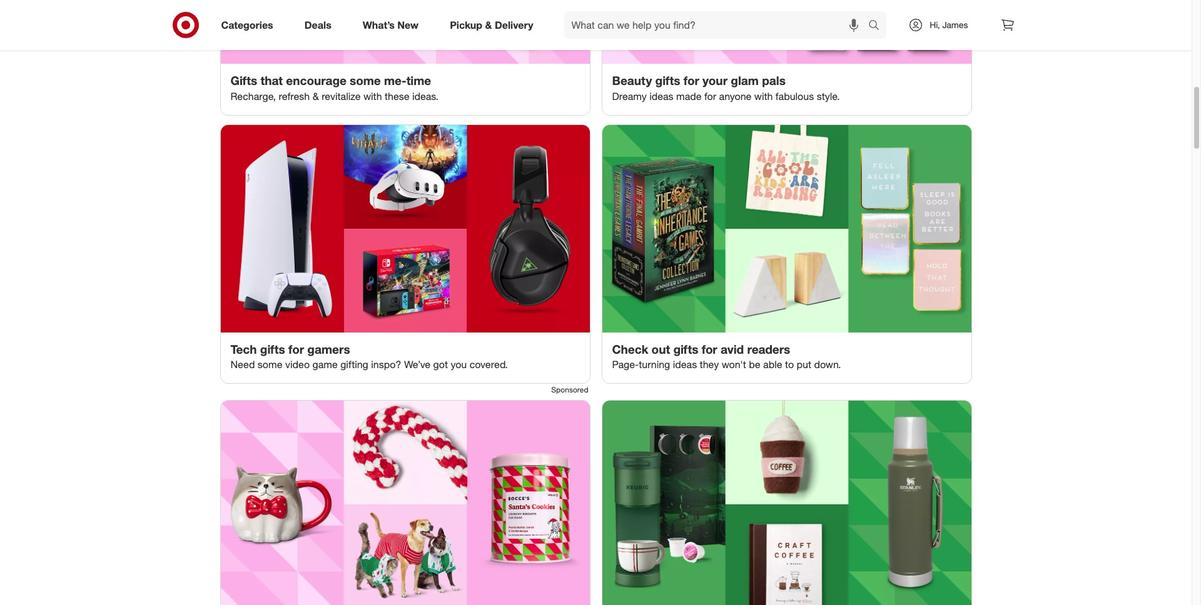 Task type: locate. For each thing, give the bounding box(es) containing it.
fabulous
[[776, 90, 814, 102]]

hi, james
[[930, 19, 968, 30]]

some up revitalize
[[350, 73, 381, 88]]

for
[[684, 73, 699, 88], [704, 90, 716, 102], [288, 342, 304, 356], [702, 342, 717, 356]]

gifts for beauty
[[655, 73, 680, 88]]

for up 'video'
[[288, 342, 304, 356]]

able
[[763, 359, 782, 371]]

some right need
[[258, 359, 282, 371]]

time
[[406, 73, 431, 88]]

&
[[485, 19, 492, 31], [313, 90, 319, 102]]

for up 'made' at right top
[[684, 73, 699, 88]]

1 vertical spatial &
[[313, 90, 319, 102]]

gifts inside beauty gifts for your glam pals dreamy ideas made for anyone with fabulous style.
[[655, 73, 680, 88]]

gifts
[[231, 73, 257, 88]]

gifts
[[655, 73, 680, 88], [260, 342, 285, 356], [673, 342, 698, 356]]

be
[[749, 359, 760, 371]]

& down encourage
[[313, 90, 319, 102]]

1 horizontal spatial with
[[754, 90, 773, 102]]

0 vertical spatial some
[[350, 73, 381, 88]]

1 vertical spatial ideas
[[673, 359, 697, 371]]

these
[[385, 90, 409, 102]]

with inside beauty gifts for your glam pals dreamy ideas made for anyone with fabulous style.
[[754, 90, 773, 102]]

hi,
[[930, 19, 940, 30]]

pals
[[762, 73, 786, 88]]

you
[[451, 359, 467, 371]]

that
[[261, 73, 283, 88]]

gifts right tech
[[260, 342, 285, 356]]

made
[[676, 90, 702, 102]]

ideas.
[[412, 90, 439, 102]]

ideas
[[649, 90, 674, 102], [673, 359, 697, 371]]

gifts that encourage some me-time recharge, refresh & revitalize with these ideas.
[[231, 73, 439, 102]]

gamers
[[307, 342, 350, 356]]

0 horizontal spatial &
[[313, 90, 319, 102]]

pickup
[[450, 19, 482, 31]]

refresh
[[279, 90, 310, 102]]

what's
[[363, 19, 395, 31]]

for up they
[[702, 342, 717, 356]]

page-
[[612, 359, 639, 371]]

down.
[[814, 359, 841, 371]]

to
[[785, 359, 794, 371]]

ideas left they
[[673, 359, 697, 371]]

what's new
[[363, 19, 419, 31]]

1 horizontal spatial some
[[350, 73, 381, 88]]

gifts up 'made' at right top
[[655, 73, 680, 88]]

0 vertical spatial &
[[485, 19, 492, 31]]

gifting
[[340, 359, 368, 371]]

beauty
[[612, 73, 652, 88]]

1 with from the left
[[363, 90, 382, 102]]

we've
[[404, 359, 430, 371]]

put
[[797, 359, 811, 371]]

0 vertical spatial ideas
[[649, 90, 674, 102]]

2 with from the left
[[754, 90, 773, 102]]

with
[[363, 90, 382, 102], [754, 90, 773, 102]]

0 horizontal spatial with
[[363, 90, 382, 102]]

some
[[350, 73, 381, 88], [258, 359, 282, 371]]

dreamy
[[612, 90, 647, 102]]

for inside check out gifts for avid readers page-turning ideas they won't be able to put down.
[[702, 342, 717, 356]]

your
[[703, 73, 728, 88]]

out
[[652, 342, 670, 356]]

with inside gifts that encourage some me-time recharge, refresh & revitalize with these ideas.
[[363, 90, 382, 102]]

some inside the "tech gifts for gamers need some video game gifting inspo? we've got you covered."
[[258, 359, 282, 371]]

What can we help you find? suggestions appear below search field
[[564, 11, 872, 39]]

gifts inside the "tech gifts for gamers need some video game gifting inspo? we've got you covered."
[[260, 342, 285, 356]]

deals link
[[294, 11, 347, 39]]

won't
[[722, 359, 746, 371]]

gifts right out
[[673, 342, 698, 356]]

beauty gifts for your glam pals dreamy ideas made for anyone with fabulous style.
[[612, 73, 840, 102]]

1 vertical spatial some
[[258, 359, 282, 371]]

game
[[312, 359, 338, 371]]

avid
[[721, 342, 744, 356]]

with left these
[[363, 90, 382, 102]]

0 horizontal spatial some
[[258, 359, 282, 371]]

got
[[433, 359, 448, 371]]

check
[[612, 342, 648, 356]]

ideas left 'made' at right top
[[649, 90, 674, 102]]

& right pickup
[[485, 19, 492, 31]]

covered.
[[470, 359, 508, 371]]

with down pals
[[754, 90, 773, 102]]

pickup & delivery link
[[439, 11, 549, 39]]

revitalize
[[322, 90, 361, 102]]

glam
[[731, 73, 759, 88]]



Task type: vqa. For each thing, say whether or not it's contained in the screenshot.
Hormel Gatherings Smoked Turkey, Cheddar Cheese & Crackers Snack Tray - 14oz image
no



Task type: describe. For each thing, give the bounding box(es) containing it.
they
[[700, 359, 719, 371]]

tech
[[231, 342, 257, 356]]

what's new link
[[352, 11, 434, 39]]

search
[[863, 20, 893, 32]]

deals
[[304, 19, 331, 31]]

check out gifts for avid readers page-turning ideas they won't be able to put down.
[[612, 342, 841, 371]]

gifts for tech
[[260, 342, 285, 356]]

tech gifts for gamers need some video game gifting inspo? we've got you covered.
[[231, 342, 508, 371]]

search button
[[863, 11, 893, 41]]

turning
[[639, 359, 670, 371]]

categories
[[221, 19, 273, 31]]

1 horizontal spatial &
[[485, 19, 492, 31]]

me-
[[384, 73, 406, 88]]

categories link
[[211, 11, 289, 39]]

video
[[285, 359, 310, 371]]

need
[[231, 359, 255, 371]]

some inside gifts that encourage some me-time recharge, refresh & revitalize with these ideas.
[[350, 73, 381, 88]]

james
[[942, 19, 968, 30]]

& inside gifts that encourage some me-time recharge, refresh & revitalize with these ideas.
[[313, 90, 319, 102]]

delivery
[[495, 19, 533, 31]]

inspo?
[[371, 359, 401, 371]]

recharge,
[[231, 90, 276, 102]]

encourage
[[286, 73, 346, 88]]

pickup & delivery
[[450, 19, 533, 31]]

readers
[[747, 342, 790, 356]]

gifts inside check out gifts for avid readers page-turning ideas they won't be able to put down.
[[673, 342, 698, 356]]

ideas inside beauty gifts for your glam pals dreamy ideas made for anyone with fabulous style.
[[649, 90, 674, 102]]

ideas inside check out gifts for avid readers page-turning ideas they won't be able to put down.
[[673, 359, 697, 371]]

for down your
[[704, 90, 716, 102]]

style.
[[817, 90, 840, 102]]

for inside the "tech gifts for gamers need some video game gifting inspo? we've got you covered."
[[288, 342, 304, 356]]

new
[[397, 19, 419, 31]]

anyone
[[719, 90, 752, 102]]



